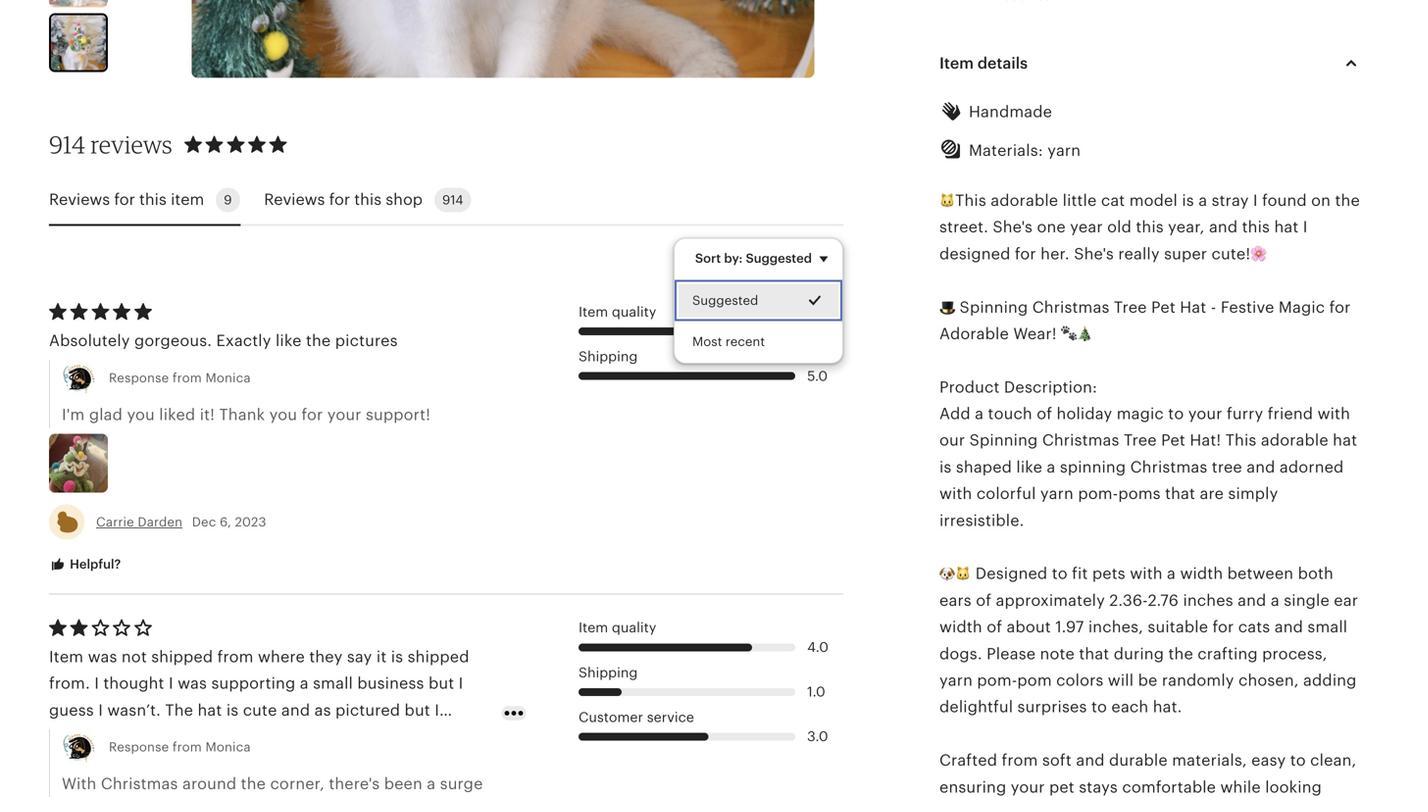 Task type: vqa. For each thing, say whether or not it's contained in the screenshot.
GUIDES related to Registry
no



Task type: locate. For each thing, give the bounding box(es) containing it.
colorful
[[977, 485, 1037, 503]]

0 vertical spatial pet
[[1152, 299, 1176, 316]]

🎩
[[940, 299, 956, 316]]

1 vertical spatial was
[[178, 675, 207, 693]]

her.
[[1041, 245, 1070, 263]]

was left not
[[88, 649, 117, 666]]

0 vertical spatial suggested
[[746, 251, 812, 266]]

your left pet
[[1011, 779, 1045, 796]]

1 vertical spatial pom-
[[978, 672, 1018, 690]]

a left stray
[[1199, 192, 1208, 209]]

2 horizontal spatial small
[[1308, 619, 1348, 636]]

item details button
[[922, 40, 1381, 87]]

0 vertical spatial of
[[1037, 405, 1053, 423]]

most recent button
[[675, 321, 843, 363]]

comfortable
[[1123, 779, 1217, 796]]

0 horizontal spatial adorable
[[991, 192, 1059, 209]]

monica down absolutely gorgeous. exactly like the pictures
[[205, 371, 251, 385]]

for down reviews
[[114, 191, 135, 209]]

menu
[[674, 238, 844, 364]]

1 response from the top
[[109, 371, 169, 385]]

crafting
[[1198, 645, 1258, 663]]

for right magic
[[1330, 299, 1351, 316]]

from
[[173, 371, 202, 385], [217, 649, 254, 666], [173, 740, 202, 755], [1002, 752, 1038, 770]]

reviews for this shop
[[264, 191, 423, 209]]

for left her.
[[1015, 245, 1037, 263]]

2 shipped from the left
[[408, 649, 470, 666]]

christmas inside with christmas around the corner, there's been a surge
[[101, 776, 178, 793]]

0 vertical spatial response from monica
[[109, 371, 251, 385]]

2 you from the left
[[269, 406, 297, 424]]

1 response from monica from the top
[[109, 371, 251, 385]]

🐶🐱 designed to fit pets with a width between both ears of approximately 2.36-2.76 inches and a single ear width of about 1.97 inches, suitable for cats and small dogs. please note that during the crafting process, yarn pom-pom colors will be randomly chosen, adding delightful surprises to each hat.
[[940, 565, 1359, 716]]

0 vertical spatial she's
[[993, 218, 1033, 236]]

the
[[165, 702, 193, 720]]

to left each at right bottom
[[1092, 699, 1108, 716]]

the right on
[[1336, 192, 1361, 209]]

2 vertical spatial yarn
[[940, 672, 973, 690]]

shipping for 1.0
[[579, 665, 638, 681]]

to left fit
[[1052, 565, 1068, 583]]

🐾🎄
[[1062, 325, 1093, 343]]

width up inches
[[1181, 565, 1224, 583]]

spinning up adorable
[[960, 299, 1028, 316]]

pom- down spinning
[[1079, 485, 1119, 503]]

inches
[[1184, 592, 1234, 610]]

0 vertical spatial spinning
[[960, 299, 1028, 316]]

she's
[[993, 218, 1033, 236], [1074, 245, 1114, 263]]

inches,
[[1089, 619, 1144, 636]]

monica up around
[[205, 740, 251, 755]]

pom-
[[1079, 485, 1119, 503], [978, 672, 1018, 690]]

sort by: suggested button
[[681, 238, 851, 279]]

1 vertical spatial like
[[1017, 459, 1043, 476]]

1 vertical spatial suggested
[[692, 293, 759, 308]]

thought
[[103, 675, 164, 693]]

tree inside 🎩 spinning christmas tree pet hat - festive magic for adorable wear! 🐾🎄
[[1114, 299, 1147, 316]]

she's down year
[[1074, 245, 1114, 263]]

0 horizontal spatial hat
[[198, 702, 222, 720]]

1 horizontal spatial your
[[1011, 779, 1045, 796]]

1 vertical spatial small
[[313, 675, 353, 693]]

magic
[[1117, 405, 1164, 423]]

this
[[1226, 432, 1257, 450]]

from inside item was not shipped from where they say it is shipped from. i thought i was supporting a small business but i guess i wasn't. the hat is cute and as pictured but i wanted to support a small business.
[[217, 649, 254, 666]]

hat inside product description: add a touch of holiday magic to your furry friend with our spinning christmas tree pet hat! this adorable hat is shaped like a spinning christmas tree and adorned with colorful yarn pom-poms that are simply irresistible.
[[1333, 432, 1358, 450]]

from up 'supporting'
[[217, 649, 254, 666]]

2 vertical spatial hat
[[198, 702, 222, 720]]

0 vertical spatial shipping
[[579, 349, 638, 364]]

she's left one
[[993, 218, 1033, 236]]

2 item quality from the top
[[579, 620, 657, 636]]

like up the colorful
[[1017, 459, 1043, 476]]

1 vertical spatial tree
[[1124, 432, 1157, 450]]

914 inside tab list
[[442, 193, 464, 207]]

1 horizontal spatial with
[[1130, 565, 1163, 583]]

1 shipped from the left
[[151, 649, 213, 666]]

2 monica from the top
[[205, 740, 251, 755]]

small down "they"
[[313, 675, 353, 693]]

festive
[[1221, 299, 1275, 316]]

0 vertical spatial tree
[[1114, 299, 1147, 316]]

1 vertical spatial width
[[940, 619, 983, 636]]

1 vertical spatial yarn
[[1041, 485, 1074, 503]]

of
[[1037, 405, 1053, 423], [976, 592, 992, 610], [987, 619, 1003, 636]]

materials: yarn
[[969, 142, 1081, 159]]

reviews for this item
[[49, 191, 204, 209]]

0 horizontal spatial small
[[207, 729, 248, 746]]

christmas up 🐾🎄
[[1033, 299, 1110, 316]]

1 quality from the top
[[612, 304, 657, 320]]

width up dogs.
[[940, 619, 983, 636]]

menu containing suggested
[[674, 238, 844, 364]]

2 vertical spatial of
[[987, 619, 1003, 636]]

with right friend at the bottom of the page
[[1318, 405, 1351, 423]]

4.0
[[808, 640, 829, 655]]

the left pictures
[[306, 332, 331, 350]]

0 vertical spatial small
[[1308, 619, 1348, 636]]

to down wasn't.
[[110, 729, 126, 746]]

with up irresistible.
[[940, 485, 973, 503]]

1 vertical spatial hat
[[1333, 432, 1358, 450]]

on
[[1312, 192, 1331, 209]]

pom- inside 🐶🐱 designed to fit pets with a width between both ears of approximately 2.36-2.76 inches and a single ear width of about 1.97 inches, suitable for cats and small dogs. please note that during the crafting process, yarn pom-pom colors will be randomly chosen, adding delightful surprises to each hat.
[[978, 672, 1018, 690]]

1 vertical spatial monica
[[205, 740, 251, 755]]

tab list containing reviews for this item
[[49, 176, 844, 226]]

spinning inside 🎩 spinning christmas tree pet hat - festive magic for adorable wear! 🐾🎄
[[960, 299, 1028, 316]]

0 horizontal spatial that
[[1080, 645, 1110, 663]]

1 reviews from the left
[[49, 191, 110, 209]]

shipped up the business
[[408, 649, 470, 666]]

0 horizontal spatial you
[[127, 406, 155, 424]]

durable
[[1110, 752, 1168, 770]]

🐱this
[[940, 192, 987, 209]]

0 vertical spatial 914
[[49, 130, 86, 159]]

0 horizontal spatial pom-
[[978, 672, 1018, 690]]

1 horizontal spatial you
[[269, 406, 297, 424]]

yarn down spinning
[[1041, 485, 1074, 503]]

1 horizontal spatial that
[[1166, 485, 1196, 503]]

darden
[[138, 515, 183, 530]]

exactly
[[216, 332, 271, 350]]

0 vertical spatial that
[[1166, 485, 1196, 503]]

a up 2.76
[[1168, 565, 1176, 583]]

where
[[258, 649, 305, 666]]

a right support
[[194, 729, 203, 746]]

0 vertical spatial was
[[88, 649, 117, 666]]

that left the are on the right of page
[[1166, 485, 1196, 503]]

0 vertical spatial monica
[[205, 371, 251, 385]]

1.0
[[808, 684, 826, 700]]

one
[[1037, 218, 1066, 236]]

item quality for 5.0
[[579, 304, 657, 320]]

this up "cute!🌸"
[[1243, 218, 1271, 236]]

the inside 🐱this adorable little cat model is a stray i found on the street. she's one year old this year, and this hat i designed for her. she's really super cute!🌸
[[1336, 192, 1361, 209]]

2.76
[[1148, 592, 1179, 610]]

hat up adorned
[[1333, 432, 1358, 450]]

0 vertical spatial response
[[109, 371, 169, 385]]

cat
[[1102, 192, 1126, 209]]

is left cute
[[226, 702, 239, 720]]

2 horizontal spatial with
[[1318, 405, 1351, 423]]

most recent
[[692, 335, 765, 349]]

1 horizontal spatial width
[[1181, 565, 1224, 583]]

shipping for 5.0
[[579, 349, 638, 364]]

the
[[1336, 192, 1361, 209], [306, 332, 331, 350], [1169, 645, 1194, 663], [241, 776, 266, 793]]

yarn down dogs.
[[940, 672, 973, 690]]

1 vertical spatial shipping
[[579, 665, 638, 681]]

pet
[[1152, 299, 1176, 316], [1162, 432, 1186, 450]]

to inside product description: add a touch of holiday magic to your furry friend with our spinning christmas tree pet hat! this adorable hat is shaped like a spinning christmas tree and adorned with colorful yarn pom-poms that are simply irresistible.
[[1169, 405, 1184, 423]]

monica for the
[[205, 740, 251, 755]]

spinning down touch
[[970, 432, 1038, 450]]

2 quality from the top
[[612, 620, 657, 636]]

1 vertical spatial response from monica
[[109, 740, 251, 755]]

with
[[1318, 405, 1351, 423], [940, 485, 973, 503], [1130, 565, 1163, 583]]

small inside 🐶🐱 designed to fit pets with a width between both ears of approximately 2.36-2.76 inches and a single ear width of about 1.97 inches, suitable for cats and small dogs. please note that during the crafting process, yarn pom-pom colors will be randomly chosen, adding delightful surprises to each hat.
[[1308, 619, 1348, 636]]

and up simply
[[1247, 459, 1276, 476]]

as
[[315, 702, 331, 720]]

super
[[1165, 245, 1208, 263]]

carrie darden link
[[96, 515, 183, 530]]

designed
[[940, 245, 1011, 263]]

pom- down please
[[978, 672, 1018, 690]]

christmas down support
[[101, 776, 178, 793]]

you right thank
[[269, 406, 297, 424]]

1 item quality from the top
[[579, 304, 657, 320]]

response for christmas
[[109, 740, 169, 755]]

1 horizontal spatial 914
[[442, 193, 464, 207]]

shipped right not
[[151, 649, 213, 666]]

helpful?
[[67, 557, 121, 572]]

adorable up one
[[991, 192, 1059, 209]]

cute!🌸
[[1212, 245, 1267, 263]]

you right glad
[[127, 406, 155, 424]]

0 vertical spatial hat
[[1275, 218, 1299, 236]]

but down the business
[[405, 702, 431, 720]]

year,
[[1169, 218, 1205, 236]]

2 reviews from the left
[[264, 191, 325, 209]]

i'm glad you liked it! thank you for your support!
[[62, 406, 431, 424]]

but right the business
[[429, 675, 454, 693]]

your left "support!"
[[327, 406, 362, 424]]

reviews
[[49, 191, 110, 209], [264, 191, 325, 209]]

corner,
[[270, 776, 325, 793]]

tab list
[[49, 176, 844, 226]]

1 vertical spatial 914
[[442, 193, 464, 207]]

hat down found
[[1275, 218, 1299, 236]]

1 vertical spatial adorable
[[1261, 432, 1329, 450]]

is down our
[[940, 459, 952, 476]]

small down cute
[[207, 729, 248, 746]]

from down the
[[173, 740, 202, 755]]

2 response from the top
[[109, 740, 169, 755]]

2 horizontal spatial your
[[1189, 405, 1223, 423]]

yarn inside 🐶🐱 designed to fit pets with a width between both ears of approximately 2.36-2.76 inches and a single ear width of about 1.97 inches, suitable for cats and small dogs. please note that during the crafting process, yarn pom-pom colors will be randomly chosen, adding delightful surprises to each hat.
[[940, 672, 973, 690]]

suggested up most recent
[[692, 293, 759, 308]]

crafted
[[940, 752, 998, 770]]

0 vertical spatial quality
[[612, 304, 657, 320]]

and up cats
[[1238, 592, 1267, 610]]

a
[[1199, 192, 1208, 209], [975, 405, 984, 423], [1047, 459, 1056, 476], [1168, 565, 1176, 583], [1271, 592, 1280, 610], [300, 675, 309, 693], [194, 729, 203, 746], [427, 776, 436, 793]]

1 vertical spatial response
[[109, 740, 169, 755]]

0 horizontal spatial 914
[[49, 130, 86, 159]]

yarn
[[1048, 142, 1081, 159], [1041, 485, 1074, 503], [940, 672, 973, 690]]

and down stray
[[1210, 218, 1238, 236]]

process,
[[1263, 645, 1328, 663]]

i right pictured
[[435, 702, 440, 720]]

and up the stays
[[1077, 752, 1105, 770]]

0 vertical spatial item quality
[[579, 304, 657, 320]]

of right ears on the bottom right of the page
[[976, 592, 992, 610]]

materials:
[[969, 142, 1044, 159]]

2 vertical spatial with
[[1130, 565, 1163, 583]]

you
[[127, 406, 155, 424], [269, 406, 297, 424]]

2 shipping from the top
[[579, 665, 638, 681]]

thank
[[219, 406, 265, 424]]

1 vertical spatial quality
[[612, 620, 657, 636]]

1 vertical spatial but
[[405, 702, 431, 720]]

been
[[384, 776, 423, 793]]

0 vertical spatial adorable
[[991, 192, 1059, 209]]

christmas
[[1033, 299, 1110, 316], [1043, 432, 1120, 450], [1131, 459, 1208, 476], [101, 776, 178, 793]]

holiday
[[1057, 405, 1113, 423]]

adorable down friend at the bottom of the page
[[1261, 432, 1329, 450]]

small down the ear
[[1308, 619, 1348, 636]]

pet left hat
[[1152, 299, 1176, 316]]

reviews down '914 reviews' on the top left of the page
[[49, 191, 110, 209]]

your
[[1189, 405, 1223, 423], [327, 406, 362, 424], [1011, 779, 1045, 796]]

0 horizontal spatial with
[[940, 485, 973, 503]]

0 horizontal spatial shipped
[[151, 649, 213, 666]]

suggested right 'by:'
[[746, 251, 812, 266]]

reviews
[[91, 130, 173, 159]]

a down where
[[300, 675, 309, 693]]

old
[[1108, 218, 1132, 236]]

product description: add a touch of holiday magic to your furry friend with our spinning christmas tree pet hat! this adorable hat is shaped like a spinning christmas tree and adorned with colorful yarn pom-poms that are simply irresistible.
[[940, 379, 1358, 530]]

0 vertical spatial width
[[1181, 565, 1224, 583]]

1 monica from the top
[[205, 371, 251, 385]]

your up hat!
[[1189, 405, 1223, 423]]

this left shop
[[354, 191, 382, 209]]

1 vertical spatial she's
[[1074, 245, 1114, 263]]

and left as
[[281, 702, 310, 720]]

business
[[357, 675, 424, 693]]

tree down magic
[[1124, 432, 1157, 450]]

1 horizontal spatial shipped
[[408, 649, 470, 666]]

really
[[1119, 245, 1160, 263]]

1 vertical spatial pet
[[1162, 432, 1186, 450]]

simply
[[1229, 485, 1279, 503]]

response down wasn't.
[[109, 740, 169, 755]]

hat.
[[1153, 699, 1183, 716]]

customer
[[579, 710, 644, 725]]

1 horizontal spatial pom-
[[1079, 485, 1119, 503]]

to right easy
[[1291, 752, 1307, 770]]

2 horizontal spatial hat
[[1333, 432, 1358, 450]]

shaped
[[956, 459, 1012, 476]]

1 vertical spatial item quality
[[579, 620, 657, 636]]

and inside product description: add a touch of holiday magic to your furry friend with our spinning christmas tree pet hat! this adorable hat is shaped like a spinning christmas tree and adorned with colorful yarn pom-poms that are simply irresistible.
[[1247, 459, 1276, 476]]

1 horizontal spatial like
[[1017, 459, 1043, 476]]

hat!
[[1190, 432, 1222, 450]]

2 vertical spatial small
[[207, 729, 248, 746]]

of up please
[[987, 619, 1003, 636]]

that inside product description: add a touch of holiday magic to your furry friend with our spinning christmas tree pet hat! this adorable hat is shaped like a spinning christmas tree and adorned with colorful yarn pom-poms that are simply irresistible.
[[1166, 485, 1196, 503]]

1 vertical spatial that
[[1080, 645, 1110, 663]]

and up process,
[[1275, 619, 1304, 636]]

1 vertical spatial spinning
[[970, 432, 1038, 450]]

1 horizontal spatial hat
[[1275, 218, 1299, 236]]

the right around
[[241, 776, 266, 793]]

was up the
[[178, 675, 207, 693]]

hat inside item was not shipped from where they say it is shipped from. i thought i was supporting a small business but i guess i wasn't. the hat is cute and as pictured but i wanted to support a small business.
[[198, 702, 222, 720]]

hat inside 🐱this adorable little cat model is a stray i found on the street. she's one year old this year, and this hat i designed for her. she's really super cute!🌸
[[1275, 218, 1299, 236]]

of down description:
[[1037, 405, 1053, 423]]

1 horizontal spatial reviews
[[264, 191, 325, 209]]

fit
[[1072, 565, 1089, 583]]

with up 2.76
[[1130, 565, 1163, 583]]

yarn up little
[[1048, 142, 1081, 159]]

be
[[1139, 672, 1158, 690]]

1 horizontal spatial adorable
[[1261, 432, 1329, 450]]

0 horizontal spatial like
[[276, 332, 302, 350]]

will
[[1108, 672, 1134, 690]]

from up liked
[[173, 371, 202, 385]]

was
[[88, 649, 117, 666], [178, 675, 207, 693]]

like right exactly
[[276, 332, 302, 350]]

the inside 🐶🐱 designed to fit pets with a width between both ears of approximately 2.36-2.76 inches and a single ear width of about 1.97 inches, suitable for cats and small dogs. please note that during the crafting process, yarn pom-pom colors will be randomly chosen, adding delightful surprises to each hat.
[[1169, 645, 1194, 663]]

during
[[1114, 645, 1165, 663]]

a right been
[[427, 776, 436, 793]]

0 vertical spatial pom-
[[1079, 485, 1119, 503]]

with
[[62, 776, 97, 793]]

2 response from monica from the top
[[109, 740, 251, 755]]

pet left hat!
[[1162, 432, 1186, 450]]

tree down really
[[1114, 299, 1147, 316]]

914 left reviews
[[49, 130, 86, 159]]

service
[[647, 710, 694, 725]]

from inside crafted from soft and durable materials, easy to clean, ensuring your pet stays comfortable while lookin
[[1002, 752, 1038, 770]]

gorgeous.
[[134, 332, 212, 350]]

the down suitable
[[1169, 645, 1194, 663]]

6,
[[220, 515, 231, 530]]

🐱this adorable little cat model is a stray i found on the street. she's one year old this year, and this hat i designed for her. she's really super cute!🌸
[[940, 192, 1361, 263]]

0 horizontal spatial she's
[[993, 218, 1033, 236]]

response for glad
[[109, 371, 169, 385]]

hat right the
[[198, 702, 222, 720]]

914 right shop
[[442, 193, 464, 207]]

for inside 🐱this adorable little cat model is a stray i found on the street. she's one year old this year, and this hat i designed for her. she's really super cute!🌸
[[1015, 245, 1037, 263]]

that up colors
[[1080, 645, 1110, 663]]

a right add
[[975, 405, 984, 423]]

each
[[1112, 699, 1149, 716]]

0 horizontal spatial reviews
[[49, 191, 110, 209]]

for up crafting
[[1213, 619, 1235, 636]]

and inside crafted from soft and durable materials, easy to clean, ensuring your pet stays comfortable while lookin
[[1077, 752, 1105, 770]]

i'm
[[62, 406, 85, 424]]

1 shipping from the top
[[579, 349, 638, 364]]

from left soft
[[1002, 752, 1038, 770]]



Task type: describe. For each thing, give the bounding box(es) containing it.
suggested inside popup button
[[746, 251, 812, 266]]

while
[[1221, 779, 1261, 796]]

absolutely gorgeous. exactly like the pictures
[[49, 332, 398, 350]]

carrie darden added a photo of their purchase image
[[49, 434, 108, 493]]

adding
[[1304, 672, 1357, 690]]

i right stray
[[1254, 192, 1258, 209]]

2023
[[235, 515, 266, 530]]

i down found
[[1304, 218, 1308, 236]]

monica for liked
[[205, 371, 251, 385]]

glad
[[89, 406, 123, 424]]

ear
[[1335, 592, 1359, 610]]

2.36-
[[1110, 592, 1148, 610]]

tree
[[1212, 459, 1243, 476]]

this down model
[[1136, 218, 1164, 236]]

reviews for reviews for this shop
[[264, 191, 325, 209]]

reviews for reviews for this item
[[49, 191, 110, 209]]

dogs.
[[940, 645, 983, 663]]

year
[[1071, 218, 1103, 236]]

chosen,
[[1239, 672, 1300, 690]]

little
[[1063, 192, 1097, 209]]

hat for this
[[1275, 218, 1299, 236]]

0 horizontal spatial was
[[88, 649, 117, 666]]

and inside item was not shipped from where they say it is shipped from. i thought i was supporting a small business but i guess i wasn't. the hat is cute and as pictured but i wanted to support a small business.
[[281, 702, 310, 720]]

like inside product description: add a touch of holiday magic to your furry friend with our spinning christmas tree pet hat! this adorable hat is shaped like a spinning christmas tree and adorned with colorful yarn pom-poms that are simply irresistible.
[[1017, 459, 1043, 476]]

quality for 1.0
[[612, 620, 657, 636]]

1 vertical spatial of
[[976, 592, 992, 610]]

9
[[224, 193, 232, 207]]

around
[[182, 776, 237, 793]]

christmas inside 🎩 spinning christmas tree pet hat - festive magic for adorable wear! 🐾🎄
[[1033, 299, 1110, 316]]

cats
[[1239, 619, 1271, 636]]

for left shop
[[329, 191, 350, 209]]

🐶🐱
[[940, 565, 972, 583]]

1 vertical spatial with
[[940, 485, 973, 503]]

pom- inside product description: add a touch of holiday magic to your furry friend with our spinning christmas tree pet hat! this adorable hat is shaped like a spinning christmas tree and adorned with colorful yarn pom-poms that are simply irresistible.
[[1079, 485, 1119, 503]]

this left item
[[139, 191, 167, 209]]

0 vertical spatial with
[[1318, 405, 1351, 423]]

for right thank
[[302, 406, 323, 424]]

from.
[[49, 675, 90, 693]]

1 you from the left
[[127, 406, 155, 424]]

spinning
[[1060, 459, 1126, 476]]

adorable
[[940, 325, 1009, 343]]

a down between
[[1271, 592, 1280, 610]]

for inside 🎩 spinning christmas tree pet hat - festive magic for adorable wear! 🐾🎄
[[1330, 299, 1351, 316]]

liked
[[159, 406, 196, 424]]

poms
[[1119, 485, 1161, 503]]

response from monica for around
[[109, 740, 251, 755]]

i right guess
[[98, 702, 103, 720]]

clean,
[[1311, 752, 1357, 770]]

and inside 🐱this adorable little cat model is a stray i found on the street. she's one year old this year, and this hat i designed for her. she's really super cute!🌸
[[1210, 218, 1238, 236]]

surge
[[440, 776, 483, 793]]

it
[[377, 649, 387, 666]]

business.
[[252, 729, 324, 746]]

wanted
[[49, 729, 106, 746]]

1 horizontal spatial small
[[313, 675, 353, 693]]

with christmas around the corner, there's been a surge
[[62, 776, 492, 798]]

furry
[[1227, 405, 1264, 423]]

item inside dropdown button
[[940, 55, 974, 72]]

to inside crafted from soft and durable materials, easy to clean, ensuring your pet stays comfortable while lookin
[[1291, 752, 1307, 770]]

a inside with christmas around the corner, there's been a surge
[[427, 776, 436, 793]]

wasn't.
[[107, 702, 161, 720]]

pictures
[[335, 332, 398, 350]]

by:
[[724, 251, 743, 266]]

your inside product description: add a touch of holiday magic to your furry friend with our spinning christmas tree pet hat! this adorable hat is shaped like a spinning christmas tree and adorned with colorful yarn pom-poms that are simply irresistible.
[[1189, 405, 1223, 423]]

spinning inside product description: add a touch of holiday magic to your furry friend with our spinning christmas tree pet hat! this adorable hat is shaped like a spinning christmas tree and adorned with colorful yarn pom-poms that are simply irresistible.
[[970, 432, 1038, 450]]

most
[[692, 335, 722, 349]]

tree inside product description: add a touch of holiday magic to your furry friend with our spinning christmas tree pet hat! this adorable hat is shaped like a spinning christmas tree and adorned with colorful yarn pom-poms that are simply irresistible.
[[1124, 432, 1157, 450]]

i right 'from.'
[[94, 675, 99, 693]]

914 for 914 reviews
[[49, 130, 86, 159]]

1 horizontal spatial was
[[178, 675, 207, 693]]

randomly
[[1162, 672, 1235, 690]]

a inside 🐱this adorable little cat model is a stray i found on the street. she's one year old this year, and this hat i designed for her. she's really super cute!🌸
[[1199, 192, 1208, 209]]

sort by: suggested
[[695, 251, 812, 266]]

pom
[[1018, 672, 1052, 690]]

hat for adorable
[[1333, 432, 1358, 450]]

0 vertical spatial like
[[276, 332, 302, 350]]

adorable inside product description: add a touch of holiday magic to your furry friend with our spinning christmas tree pet hat! this adorable hat is shaped like a spinning christmas tree and adorned with colorful yarn pom-poms that are simply irresistible.
[[1261, 432, 1329, 450]]

pictured
[[336, 702, 400, 720]]

0 horizontal spatial width
[[940, 619, 983, 636]]

colors
[[1057, 672, 1104, 690]]

your inside crafted from soft and durable materials, easy to clean, ensuring your pet stays comfortable while lookin
[[1011, 779, 1045, 796]]

item quality for 1.0
[[579, 620, 657, 636]]

christmas up poms
[[1131, 459, 1208, 476]]

product
[[940, 379, 1000, 396]]

adorable inside 🐱this adorable little cat model is a stray i found on the street. she's one year old this year, and this hat i designed for her. she's really super cute!🌸
[[991, 192, 1059, 209]]

that inside 🐶🐱 designed to fit pets with a width between both ears of approximately 2.36-2.76 inches and a single ear width of about 1.97 inches, suitable for cats and small dogs. please note that during the crafting process, yarn pom-pom colors will be randomly chosen, adding delightful surprises to each hat.
[[1080, 645, 1110, 663]]

details
[[978, 55, 1028, 72]]

stray
[[1212, 192, 1249, 209]]

recent
[[726, 335, 765, 349]]

say
[[347, 649, 372, 666]]

friend
[[1268, 405, 1314, 423]]

pet inside 🎩 spinning christmas tree pet hat - festive magic for adorable wear! 🐾🎄
[[1152, 299, 1176, 316]]

carrie darden dec 6, 2023
[[96, 515, 266, 530]]

i right the business
[[459, 675, 463, 693]]

customer service
[[579, 710, 694, 725]]

easy
[[1252, 752, 1286, 770]]

both
[[1299, 565, 1334, 583]]

for inside 🐶🐱 designed to fit pets with a width between both ears of approximately 2.36-2.76 inches and a single ear width of about 1.97 inches, suitable for cats and small dogs. please note that during the crafting process, yarn pom-pom colors will be randomly chosen, adding delightful surprises to each hat.
[[1213, 619, 1235, 636]]

note
[[1040, 645, 1075, 663]]

irresistible.
[[940, 512, 1025, 530]]

of inside product description: add a touch of holiday magic to your furry friend with our spinning christmas tree pet hat! this adorable hat is shaped like a spinning christmas tree and adorned with colorful yarn pom-poms that are simply irresistible.
[[1037, 405, 1053, 423]]

soft
[[1043, 752, 1072, 770]]

approximately
[[996, 592, 1106, 610]]

found
[[1263, 192, 1308, 209]]

is right it
[[391, 649, 403, 666]]

the inside with christmas around the corner, there's been a surge
[[241, 776, 266, 793]]

is inside 🐱this adorable little cat model is a stray i found on the street. she's one year old this year, and this hat i designed for her. she's really super cute!🌸
[[1183, 192, 1195, 209]]

description:
[[1005, 379, 1098, 396]]

our
[[940, 432, 966, 450]]

there's
[[329, 776, 380, 793]]

materials,
[[1173, 752, 1248, 770]]

response from monica for you
[[109, 371, 251, 385]]

handmade
[[969, 103, 1053, 121]]

a left spinning
[[1047, 459, 1056, 476]]

wear!
[[1014, 325, 1057, 343]]

festive spinning christmas tree pet hat magical holiday wear image 10 image
[[51, 15, 106, 70]]

helpful? button
[[34, 547, 136, 583]]

is inside product description: add a touch of holiday magic to your furry friend with our spinning christmas tree pet hat! this adorable hat is shaped like a spinning christmas tree and adorned with colorful yarn pom-poms that are simply irresistible.
[[940, 459, 952, 476]]

adorned
[[1280, 459, 1344, 476]]

with inside 🐶🐱 designed to fit pets with a width between both ears of approximately 2.36-2.76 inches and a single ear width of about 1.97 inches, suitable for cats and small dogs. please note that during the crafting process, yarn pom-pom colors will be randomly chosen, adding delightful surprises to each hat.
[[1130, 565, 1163, 583]]

1.97
[[1056, 619, 1085, 636]]

suggested inside button
[[692, 293, 759, 308]]

quality for 5.0
[[612, 304, 657, 320]]

i up the
[[169, 675, 173, 693]]

magic
[[1279, 299, 1326, 316]]

914 reviews
[[49, 130, 173, 159]]

1 horizontal spatial she's
[[1074, 245, 1114, 263]]

hat
[[1180, 299, 1207, 316]]

0 vertical spatial yarn
[[1048, 142, 1081, 159]]

model
[[1130, 192, 1178, 209]]

they
[[309, 649, 343, 666]]

to inside item was not shipped from where they say it is shipped from. i thought i was supporting a small business but i guess i wasn't. the hat is cute and as pictured but i wanted to support a small business.
[[110, 729, 126, 746]]

guess
[[49, 702, 94, 720]]

pet inside product description: add a touch of holiday magic to your furry friend with our spinning christmas tree pet hat! this adorable hat is shaped like a spinning christmas tree and adorned with colorful yarn pom-poms that are simply irresistible.
[[1162, 432, 1186, 450]]

0 vertical spatial but
[[429, 675, 454, 693]]

item
[[171, 191, 204, 209]]

please
[[987, 645, 1036, 663]]

christmas down holiday
[[1043, 432, 1120, 450]]

914 for 914
[[442, 193, 464, 207]]

0 horizontal spatial your
[[327, 406, 362, 424]]

item inside item was not shipped from where they say it is shipped from. i thought i was supporting a small business but i guess i wasn't. the hat is cute and as pictured but i wanted to support a small business.
[[49, 649, 84, 666]]

single
[[1284, 592, 1330, 610]]

ears
[[940, 592, 972, 610]]

absolutely
[[49, 332, 130, 350]]

yarn inside product description: add a touch of holiday magic to your furry friend with our spinning christmas tree pet hat! this adorable hat is shaped like a spinning christmas tree and adorned with colorful yarn pom-poms that are simply irresistible.
[[1041, 485, 1074, 503]]



